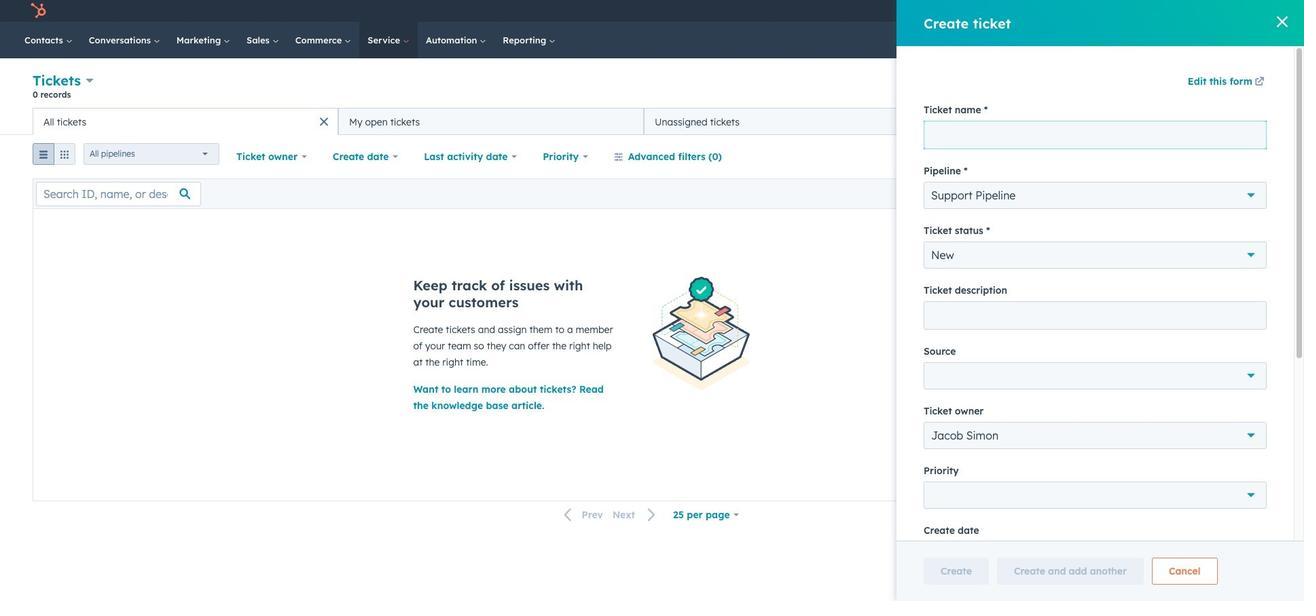 Task type: describe. For each thing, give the bounding box(es) containing it.
pagination navigation
[[556, 507, 664, 525]]

jacob simon image
[[1207, 5, 1219, 17]]

marketplaces image
[[1104, 6, 1117, 18]]



Task type: locate. For each thing, give the bounding box(es) containing it.
banner
[[33, 71, 1272, 108]]

Search ID, name, or description search field
[[36, 182, 201, 206]]

menu
[[1005, 0, 1288, 22]]

Search HubSpot search field
[[1103, 29, 1257, 52]]

group
[[33, 143, 75, 171]]



Task type: vqa. For each thing, say whether or not it's contained in the screenshot.
Search HubSpot search box at the top of page
yes



